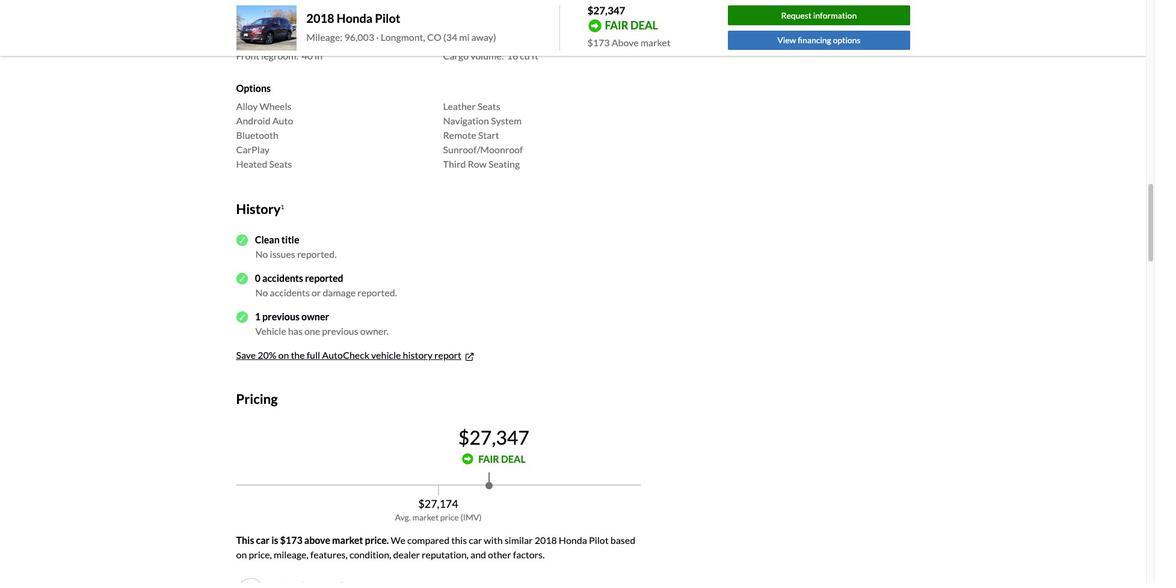 Task type: locate. For each thing, give the bounding box(es) containing it.
$27,174
[[418, 498, 458, 511]]

seats up system
[[478, 100, 500, 112]]

away)
[[472, 32, 496, 43]]

1 vertical spatial vdpcheck image
[[236, 273, 248, 285]]

1 vertical spatial market
[[413, 513, 439, 523]]

features,
[[311, 549, 348, 561]]

1 horizontal spatial 1
[[281, 203, 284, 210]]

0 horizontal spatial 1
[[255, 311, 261, 323]]

0 horizontal spatial pilot
[[375, 11, 401, 25]]

legroom: up volume:
[[466, 36, 503, 47]]

pilot
[[375, 11, 401, 25], [589, 535, 609, 546]]

longmont,
[[381, 32, 425, 43]]

this
[[236, 535, 254, 546]]

legroom: inside doors: 4 doors front legroom: 40 in
[[261, 50, 299, 62]]

seats inside leather seats navigation system remote start sunroof/moonroof third row seating
[[478, 100, 500, 112]]

1 vertical spatial reported.
[[358, 287, 397, 299]]

legroom: down doors
[[261, 50, 299, 62]]

1 vertical spatial on
[[236, 549, 247, 561]]

0 horizontal spatial seats
[[269, 158, 292, 169]]

1 horizontal spatial $173
[[588, 36, 610, 48]]

price
[[440, 513, 459, 523]]

2018 up mileage:
[[307, 11, 334, 25]]

1 horizontal spatial car
[[469, 535, 482, 546]]

0 vertical spatial vdpcheck image
[[236, 235, 248, 246]]

fair
[[479, 454, 499, 465]]

honda
[[337, 11, 373, 25], [559, 535, 587, 546]]

0 horizontal spatial honda
[[337, 11, 373, 25]]

honda inside we compared this car with similar 2018 honda pilot based on price, mileage, features, condition, dealer reputation, and other factors.
[[559, 535, 587, 546]]

mileage:
[[307, 32, 343, 43]]

1 horizontal spatial honda
[[559, 535, 587, 546]]

3 vdpcheck image from the top
[[236, 312, 248, 323]]

accidents down issues
[[262, 273, 303, 284]]

vdpcheck image up save on the left of the page
[[236, 312, 248, 323]]

car inside we compared this car with similar 2018 honda pilot based on price, mileage, features, condition, dealer reputation, and other factors.
[[469, 535, 482, 546]]

history 1
[[236, 201, 284, 217]]

2 vertical spatial market
[[332, 535, 363, 546]]

1 vertical spatial no
[[255, 287, 268, 299]]

0 vertical spatial seats
[[478, 100, 500, 112]]

is
[[272, 535, 278, 546]]

2 horizontal spatial market
[[641, 36, 671, 48]]

fair deal
[[605, 18, 658, 32]]

0 vertical spatial honda
[[337, 11, 373, 25]]

1 horizontal spatial $27,347
[[588, 4, 626, 17]]

honda up 96,003
[[337, 11, 373, 25]]

1 vertical spatial seats
[[269, 158, 292, 169]]

1 no from the top
[[255, 249, 268, 260]]

0 horizontal spatial 2018
[[307, 11, 334, 25]]

honda left based
[[559, 535, 587, 546]]

$27,347 up the fair at the top right
[[588, 4, 626, 17]]

deal
[[631, 18, 658, 32]]

0 vertical spatial accidents
[[262, 273, 303, 284]]

market
[[641, 36, 671, 48], [413, 513, 439, 523], [332, 535, 363, 546]]

car left is
[[256, 535, 270, 546]]

heated
[[236, 158, 267, 169]]

carplay
[[236, 144, 270, 155]]

seats
[[478, 100, 500, 112], [269, 158, 292, 169]]

save 20% on the full autocheck vehicle history report image
[[464, 351, 476, 363]]

pilot left based
[[589, 535, 609, 546]]

no down the clean
[[255, 249, 268, 260]]

1 vertical spatial 1
[[255, 311, 261, 323]]

cargo
[[443, 50, 469, 62]]

0 vertical spatial $27,347
[[588, 4, 626, 17]]

1
[[281, 203, 284, 210], [255, 311, 261, 323]]

0 vertical spatial no
[[255, 249, 268, 260]]

legroom:
[[466, 36, 503, 47], [261, 50, 299, 62]]

owner
[[302, 311, 329, 323]]

leather seats navigation system remote start sunroof/moonroof third row seating
[[443, 100, 523, 169]]

1 horizontal spatial 2018
[[535, 535, 557, 546]]

save
[[236, 350, 256, 361]]

1 vertical spatial honda
[[559, 535, 587, 546]]

1 horizontal spatial seats
[[478, 100, 500, 112]]

1 vertical spatial $27,347
[[458, 426, 530, 449]]

2 car from the left
[[469, 535, 482, 546]]

0 vertical spatial 1
[[281, 203, 284, 210]]

1 vdpcheck image from the top
[[236, 235, 248, 246]]

1 vertical spatial accidents
[[270, 287, 310, 299]]

back
[[443, 36, 464, 47]]

2 no from the top
[[255, 287, 268, 299]]

0 horizontal spatial on
[[236, 549, 247, 561]]

price.
[[365, 535, 389, 546]]

1 horizontal spatial legroom:
[[466, 36, 503, 47]]

vdpcheck image
[[236, 235, 248, 246], [236, 273, 248, 285], [236, 312, 248, 323]]

autocheck
[[322, 350, 370, 361]]

no down 0
[[255, 287, 268, 299]]

0 horizontal spatial car
[[256, 535, 270, 546]]

market for $173
[[641, 36, 671, 48]]

history
[[403, 350, 433, 361]]

system
[[491, 115, 522, 126]]

deal
[[501, 454, 526, 465]]

0 horizontal spatial reported.
[[297, 249, 337, 260]]

this car is $173 above market price.
[[236, 535, 389, 546]]

vdpcheck image left the clean
[[236, 235, 248, 246]]

(imv)
[[461, 513, 482, 523]]

navigation
[[443, 115, 489, 126]]

0 vertical spatial legroom:
[[466, 36, 503, 47]]

request information button
[[728, 6, 910, 25]]

1 vertical spatial pilot
[[589, 535, 609, 546]]

$27,174 avg. market price (imv)
[[395, 498, 482, 523]]

1 horizontal spatial pilot
[[589, 535, 609, 546]]

on down this
[[236, 549, 247, 561]]

market down $27,174
[[413, 513, 439, 523]]

car up the and
[[469, 535, 482, 546]]

$27,347 for fair deal
[[458, 426, 530, 449]]

0 vertical spatial 2018
[[307, 11, 334, 25]]

reported. right damage
[[358, 287, 397, 299]]

previous up vehicle
[[262, 311, 300, 323]]

0 vertical spatial pilot
[[375, 11, 401, 25]]

(34
[[443, 32, 458, 43]]

on
[[278, 350, 289, 361], [236, 549, 247, 561]]

remote
[[443, 129, 476, 141]]

1 vertical spatial $173
[[280, 535, 303, 546]]

$173 up mileage,
[[280, 535, 303, 546]]

avg.
[[395, 513, 411, 523]]

options
[[833, 35, 861, 45]]

1 up vehicle
[[255, 311, 261, 323]]

0 horizontal spatial previous
[[262, 311, 300, 323]]

clean
[[255, 234, 280, 246]]

start
[[478, 129, 499, 141]]

2018
[[307, 11, 334, 25], [535, 535, 557, 546]]

0 horizontal spatial $27,347
[[458, 426, 530, 449]]

the
[[291, 350, 305, 361]]

market up the features, at the bottom of page
[[332, 535, 363, 546]]

2018 honda pilot mileage: 96,003 · longmont, co (34 mi away)
[[307, 11, 496, 43]]

·
[[376, 32, 379, 43]]

1 inside 'history 1'
[[281, 203, 284, 210]]

on left the
[[278, 350, 289, 361]]

accidents down 0 accidents reported
[[270, 287, 310, 299]]

vdpcheck image left 0
[[236, 273, 248, 285]]

$173
[[588, 36, 610, 48], [280, 535, 303, 546]]

0 vertical spatial market
[[641, 36, 671, 48]]

save 20% on the full autocheck vehicle history report
[[236, 350, 462, 361]]

$27,347 up fair at the left bottom of page
[[458, 426, 530, 449]]

1 horizontal spatial market
[[413, 513, 439, 523]]

fair deal image
[[462, 454, 474, 465]]

1 horizontal spatial previous
[[322, 326, 358, 337]]

40
[[302, 50, 313, 62]]

financing
[[798, 35, 832, 45]]

car
[[256, 535, 270, 546], [469, 535, 482, 546]]

similar
[[505, 535, 533, 546]]

1 horizontal spatial on
[[278, 350, 289, 361]]

1 car from the left
[[256, 535, 270, 546]]

market down "deal"
[[641, 36, 671, 48]]

seats right heated
[[269, 158, 292, 169]]

no
[[255, 249, 268, 260], [255, 287, 268, 299]]

2 vdpcheck image from the top
[[236, 273, 248, 285]]

vdpcheck image for 0 accidents reported
[[236, 273, 248, 285]]

no issues reported.
[[255, 249, 337, 260]]

reported
[[305, 273, 343, 284]]

2 vertical spatial vdpcheck image
[[236, 312, 248, 323]]

1 up the clean title
[[281, 203, 284, 210]]

2018 up factors.
[[535, 535, 557, 546]]

1 vertical spatial 2018
[[535, 535, 557, 546]]

reported. up reported
[[297, 249, 337, 260]]

0 vertical spatial $173
[[588, 36, 610, 48]]

1 vertical spatial legroom:
[[261, 50, 299, 62]]

pilot up ·
[[375, 11, 401, 25]]

owner.
[[360, 326, 389, 337]]

clean title
[[255, 234, 299, 246]]

history
[[236, 201, 281, 217]]

0 horizontal spatial $173
[[280, 535, 303, 546]]

request
[[781, 10, 812, 20]]

previous
[[262, 311, 300, 323], [322, 326, 358, 337]]

condition,
[[350, 549, 392, 561]]

previous up autocheck
[[322, 326, 358, 337]]

$173 down the fair at the top right
[[588, 36, 610, 48]]

market inside $27,174 avg. market price (imv)
[[413, 513, 439, 523]]

vehicle has one previous owner.
[[255, 326, 389, 337]]

0 horizontal spatial legroom:
[[261, 50, 299, 62]]



Task type: describe. For each thing, give the bounding box(es) containing it.
vehicle
[[371, 350, 401, 361]]

0 vertical spatial reported.
[[297, 249, 337, 260]]

view financing options
[[778, 35, 861, 45]]

android
[[236, 115, 271, 126]]

other
[[488, 549, 511, 561]]

reputation,
[[422, 549, 469, 561]]

request information
[[781, 10, 857, 20]]

2018 inside we compared this car with similar 2018 honda pilot based on price, mileage, features, condition, dealer reputation, and other factors.
[[535, 535, 557, 546]]

co
[[427, 32, 442, 43]]

0
[[255, 273, 261, 284]]

accidents for 0
[[262, 273, 303, 284]]

0 horizontal spatial market
[[332, 535, 363, 546]]

leather
[[443, 100, 476, 112]]

seating
[[489, 158, 520, 169]]

accidents for no
[[270, 287, 310, 299]]

doors:
[[236, 36, 265, 47]]

third
[[443, 158, 466, 169]]

has
[[288, 326, 303, 337]]

pricing
[[236, 391, 278, 408]]

information
[[814, 10, 857, 20]]

vehicle
[[255, 326, 286, 337]]

vdpcheck image for clean title
[[236, 235, 248, 246]]

measurements
[[236, 18, 301, 30]]

row
[[468, 158, 487, 169]]

price,
[[249, 549, 272, 561]]

price decreased image
[[236, 578, 265, 584]]

alloy
[[236, 100, 258, 112]]

no accidents or damage reported.
[[255, 287, 397, 299]]

pilot inside '2018 honda pilot mileage: 96,003 · longmont, co (34 mi away)'
[[375, 11, 401, 25]]

sunroof/moonroof
[[443, 144, 523, 155]]

cu
[[520, 50, 530, 62]]

one
[[304, 326, 320, 337]]

no for no issues reported.
[[255, 249, 268, 260]]

based
[[611, 535, 636, 546]]

view financing options button
[[728, 31, 910, 50]]

mi
[[459, 32, 470, 43]]

1 vertical spatial previous
[[322, 326, 358, 337]]

0 vertical spatial previous
[[262, 311, 300, 323]]

factors.
[[513, 549, 545, 561]]

view
[[778, 35, 796, 45]]

above
[[612, 36, 639, 48]]

fair deal
[[479, 454, 526, 465]]

in
[[315, 50, 323, 62]]

we compared this car with similar 2018 honda pilot based on price, mileage, features, condition, dealer reputation, and other factors.
[[236, 535, 636, 561]]

above
[[304, 535, 330, 546]]

or
[[312, 287, 321, 299]]

ft
[[532, 50, 539, 62]]

full
[[307, 350, 320, 361]]

2018 honda pilot image
[[236, 5, 297, 51]]

wheels
[[260, 100, 292, 112]]

96,003
[[344, 32, 374, 43]]

volume:
[[471, 50, 504, 62]]

bluetooth
[[236, 129, 279, 141]]

with
[[484, 535, 503, 546]]

honda inside '2018 honda pilot mileage: 96,003 · longmont, co (34 mi away)'
[[337, 11, 373, 25]]

$173 above market
[[588, 36, 671, 48]]

options
[[236, 83, 271, 94]]

damage
[[323, 287, 356, 299]]

20%
[[258, 350, 277, 361]]

0 vertical spatial on
[[278, 350, 289, 361]]

fair
[[605, 18, 629, 32]]

back legroom: cargo volume: 16 cu ft
[[443, 36, 539, 62]]

dealer
[[393, 549, 420, 561]]

report
[[435, 350, 462, 361]]

market for $27,174
[[413, 513, 439, 523]]

auto
[[272, 115, 293, 126]]

alloy wheels android auto bluetooth carplay heated seats
[[236, 100, 293, 169]]

4
[[268, 36, 273, 47]]

issues
[[270, 249, 295, 260]]

$27,347 for $173
[[588, 4, 626, 17]]

on inside we compared this car with similar 2018 honda pilot based on price, mileage, features, condition, dealer reputation, and other factors.
[[236, 549, 247, 561]]

1 horizontal spatial reported.
[[358, 287, 397, 299]]

1 previous owner
[[255, 311, 329, 323]]

0 accidents reported
[[255, 273, 343, 284]]

pilot inside we compared this car with similar 2018 honda pilot based on price, mileage, features, condition, dealer reputation, and other factors.
[[589, 535, 609, 546]]

and
[[471, 549, 486, 561]]

legroom: inside back legroom: cargo volume: 16 cu ft
[[466, 36, 503, 47]]

no for no accidents or damage reported.
[[255, 287, 268, 299]]

this
[[452, 535, 467, 546]]

16
[[507, 50, 518, 62]]

2018 inside '2018 honda pilot mileage: 96,003 · longmont, co (34 mi away)'
[[307, 11, 334, 25]]

seats inside alloy wheels android auto bluetooth carplay heated seats
[[269, 158, 292, 169]]

save 20% on the full autocheck vehicle history report link
[[236, 350, 476, 363]]

compared
[[407, 535, 450, 546]]

title
[[282, 234, 299, 246]]

vdpcheck image for 1 previous owner
[[236, 312, 248, 323]]

we
[[391, 535, 406, 546]]



Task type: vqa. For each thing, say whether or not it's contained in the screenshot.
plus square icon corresponding to What should I look for when buying a used car?
no



